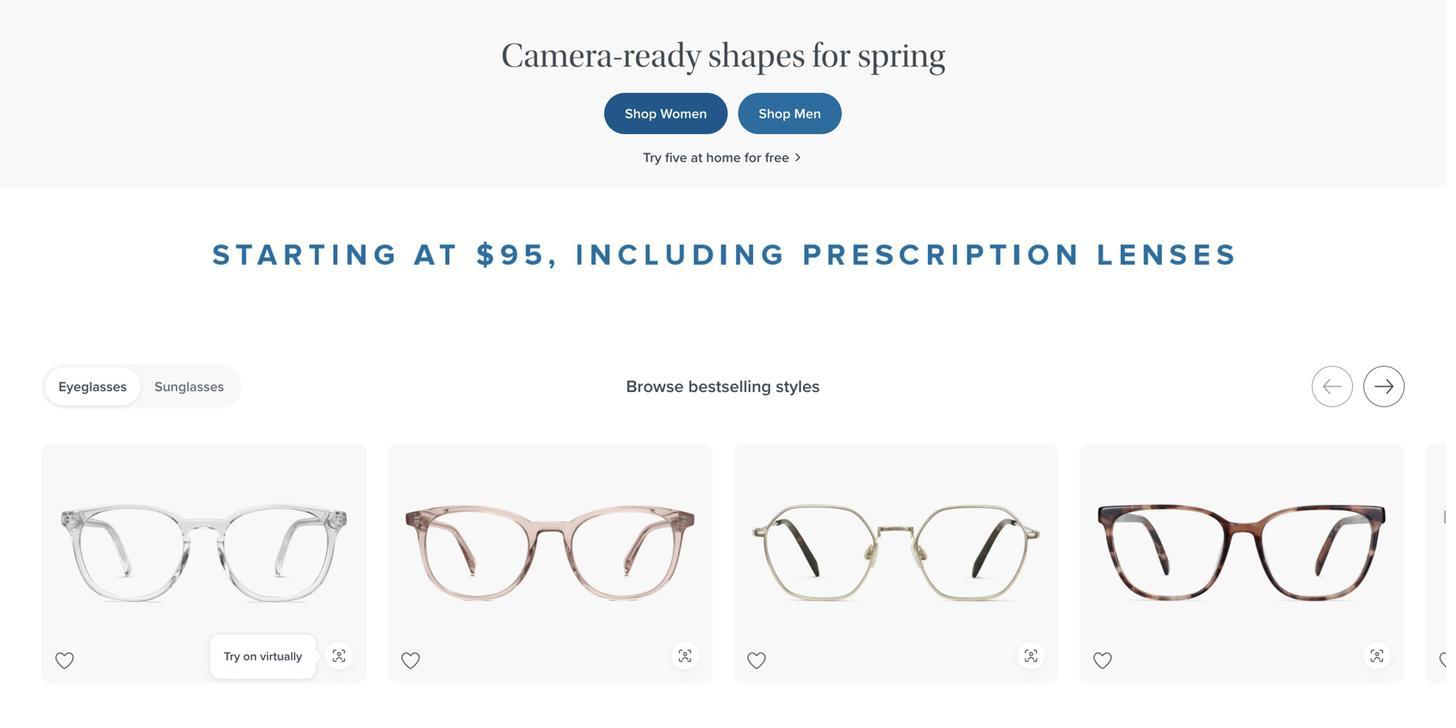 Task type: vqa. For each thing, say whether or not it's contained in the screenshot.
Warby Parker Logo
no



Task type: locate. For each thing, give the bounding box(es) containing it.
five
[[665, 147, 687, 168]]

styles
[[776, 374, 820, 399]]

try inside try on virtually dialog
[[224, 648, 240, 666]]

shop left men
[[759, 103, 791, 124]]

shop left women
[[625, 103, 657, 124]]

shop women
[[625, 103, 707, 124]]

try
[[643, 147, 662, 168], [224, 648, 240, 666]]

shop men link
[[738, 93, 842, 134]]

shop inside shop men link
[[759, 103, 791, 124]]

women
[[660, 103, 707, 124]]

1 vertical spatial try
[[224, 648, 240, 666]]

0 horizontal spatial shop
[[625, 103, 657, 124]]

on
[[243, 648, 257, 666]]

sunglasses button
[[141, 368, 238, 406]]

0 vertical spatial try
[[643, 147, 662, 168]]

2 shop from the left
[[759, 103, 791, 124]]

browse bestselling styles
[[626, 374, 820, 399]]

starting at $95, including prescription lenses image
[[0, 188, 1446, 323]]

try five at home for free link
[[643, 147, 803, 168]]

0 horizontal spatial try
[[224, 648, 240, 666]]

1 shop from the left
[[625, 103, 657, 124]]

try five at home for free
[[643, 147, 789, 168]]

shop for shop men
[[759, 103, 791, 124]]

shop women link
[[604, 93, 728, 134]]

home
[[706, 147, 741, 168]]

1 horizontal spatial try
[[643, 147, 662, 168]]

1 horizontal spatial shop
[[759, 103, 791, 124]]

at
[[691, 147, 703, 168]]

sunglasses
[[155, 377, 224, 397]]

try on virtually
[[224, 648, 302, 666]]

try left on
[[224, 648, 240, 666]]

esme sesame tortoise image
[[1097, 502, 1388, 605]]

virtually
[[260, 648, 302, 666]]

shop
[[625, 103, 657, 124], [759, 103, 791, 124]]

keiko polished gold image
[[751, 502, 1042, 605]]

durand rose water image
[[405, 502, 696, 605]]

shop inside shop women link
[[625, 103, 657, 124]]

try left the five
[[643, 147, 662, 168]]



Task type: describe. For each thing, give the bounding box(es) containing it.
eyeglasses button
[[45, 368, 141, 406]]

try for try on virtually
[[224, 648, 240, 666]]

for
[[745, 147, 762, 168]]

shop men
[[759, 103, 821, 124]]

bestselling
[[688, 374, 771, 399]]

carlton crystal image
[[59, 502, 350, 605]]

eyeglasses
[[59, 377, 127, 397]]

men
[[794, 103, 821, 124]]

try for try five at home for free
[[643, 147, 662, 168]]

free
[[765, 147, 789, 168]]

try on virtually dialog
[[209, 634, 323, 680]]

shop for shop women
[[625, 103, 657, 124]]

browse
[[626, 374, 684, 399]]



